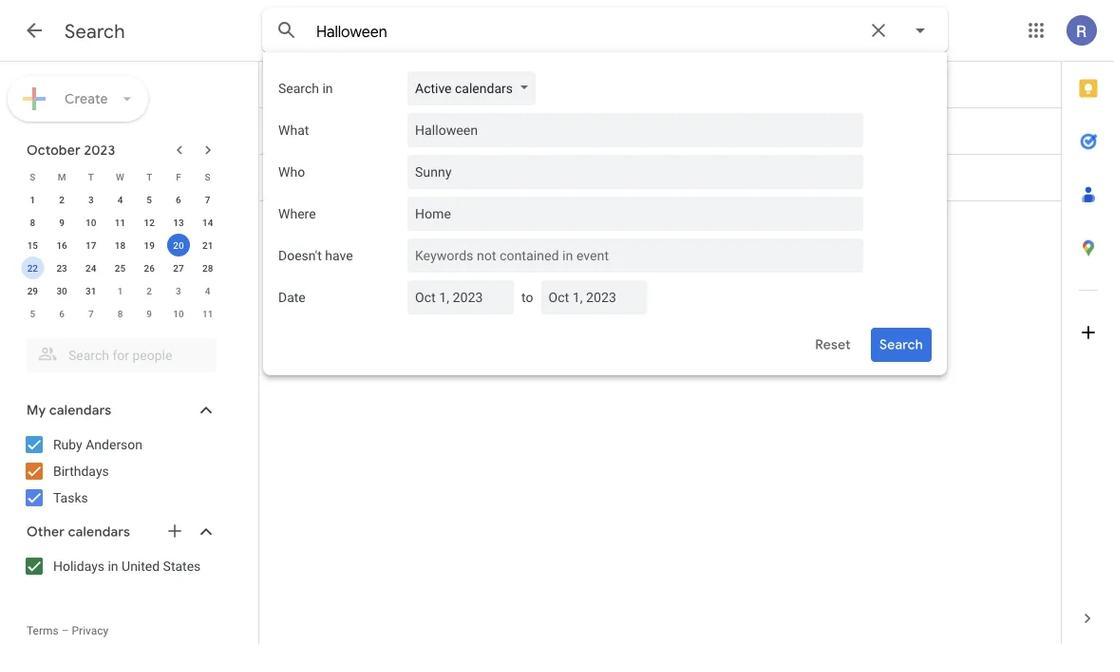Task type: locate. For each thing, give the bounding box(es) containing it.
2 31 link from the top
[[273, 114, 307, 148]]

create
[[65, 90, 108, 107]]

s right the f
[[205, 171, 211, 182]]

doesn't
[[278, 247, 322, 263]]

1 horizontal spatial 5
[[147, 194, 152, 205]]

0 vertical spatial 7
[[205, 194, 210, 205]]

2 vertical spatial all
[[453, 170, 468, 186]]

all day
[[453, 77, 493, 92], [453, 123, 493, 139], [453, 170, 493, 186]]

0 vertical spatial 31 link
[[273, 67, 307, 102]]

1 horizontal spatial search
[[278, 80, 319, 96]]

1 horizontal spatial 8
[[117, 308, 123, 319]]

november 1 element
[[109, 279, 132, 302]]

1 row from the top
[[18, 165, 222, 188]]

all day cell
[[453, 69, 605, 100], [453, 116, 605, 146], [453, 162, 605, 193]]

0 vertical spatial 1
[[30, 194, 35, 205]]

1 31 link from the top
[[273, 67, 307, 102]]

calendars
[[455, 80, 513, 96], [49, 402, 111, 419], [68, 524, 130, 541]]

5 row from the top
[[18, 257, 222, 279]]

search right go back image
[[65, 19, 125, 43]]

2 vertical spatial all day
[[453, 170, 493, 186]]

0 horizontal spatial 8
[[30, 217, 35, 228]]

1 vertical spatial 4
[[205, 285, 210, 296]]

1 vertical spatial 2023
[[84, 142, 115, 159]]

all day cell for oct 2022
[[453, 69, 605, 100]]

7
[[205, 194, 210, 205], [88, 308, 94, 319]]

0 vertical spatial all
[[453, 77, 468, 92]]

2 t from the left
[[146, 171, 152, 182]]

row containing 22
[[18, 257, 222, 279]]

19 element
[[138, 234, 161, 257]]

31 inside row
[[86, 285, 96, 296]]

day
[[472, 77, 493, 92], [472, 123, 493, 139], [472, 170, 493, 186]]

t
[[88, 171, 94, 182], [146, 171, 152, 182]]

3 inside november 3 element
[[176, 285, 181, 296]]

To date text field
[[549, 280, 632, 314]]

states
[[163, 558, 201, 574]]

7 down 31 element
[[88, 308, 94, 319]]

29 element
[[21, 279, 44, 302]]

1 vertical spatial 3
[[176, 285, 181, 296]]

1 horizontal spatial t
[[146, 171, 152, 182]]

1 horizontal spatial 11
[[202, 308, 213, 319]]

0 horizontal spatial 2
[[59, 194, 65, 205]]

1 horizontal spatial 9
[[147, 308, 152, 319]]

1 horizontal spatial in
[[323, 80, 333, 96]]

0 vertical spatial day
[[472, 77, 493, 92]]

31 up who
[[280, 120, 298, 142]]

3 31 link from the top
[[273, 161, 307, 195]]

2 vertical spatial calendars
[[68, 524, 130, 541]]

1 vertical spatial 6
[[59, 308, 65, 319]]

row containing 5
[[18, 302, 222, 325]]

t left w
[[88, 171, 94, 182]]

my
[[27, 402, 46, 419]]

day for 2022
[[472, 77, 493, 92]]

0 vertical spatial 9
[[59, 217, 65, 228]]

2023 for oct 2023
[[338, 127, 365, 139]]

0 vertical spatial 2023
[[338, 127, 365, 139]]

16 element
[[50, 234, 73, 257]]

tab list
[[1062, 62, 1114, 592]]

11
[[115, 217, 126, 228], [202, 308, 213, 319]]

privacy link
[[72, 624, 109, 638]]

row group containing 1
[[18, 188, 222, 325]]

cell for oct 2022
[[605, 69, 1052, 100]]

november 10 element
[[167, 302, 190, 325]]

Enter a participant or organizer text field
[[415, 155, 848, 189]]

calendars inside dropdown button
[[68, 524, 130, 541]]

4 up 11 element
[[117, 194, 123, 205]]

calendars for other calendars
[[68, 524, 130, 541]]

31 link up who
[[273, 114, 307, 148]]

october 2023
[[27, 142, 115, 159]]

1 horizontal spatial 10
[[173, 308, 184, 319]]

2 all day from the top
[[453, 123, 493, 139]]

november 2 element
[[138, 279, 161, 302]]

31 row up keywords contained in event text box
[[259, 67, 1061, 111]]

terms – privacy
[[27, 624, 109, 638]]

november 3 element
[[167, 279, 190, 302]]

doesn't have
[[278, 247, 353, 263]]

31 row up halloween
[[259, 114, 1061, 158]]

0 horizontal spatial 10
[[86, 217, 96, 228]]

24 element
[[80, 257, 102, 279]]

1 cell from the top
[[605, 69, 1052, 100]]

in for search
[[323, 80, 333, 96]]

2023
[[338, 127, 365, 139], [84, 142, 115, 159]]

0 vertical spatial in
[[323, 80, 333, 96]]

1 vertical spatial 31 row
[[259, 114, 1061, 158]]

0 horizontal spatial in
[[108, 558, 118, 574]]

all for oct 2023
[[453, 123, 468, 139]]

ruby anderson
[[53, 437, 143, 452]]

6 up 13 element
[[176, 194, 181, 205]]

0 vertical spatial cell
[[605, 69, 1052, 100]]

3 up 10 element at the left of page
[[88, 194, 94, 205]]

4
[[117, 194, 123, 205], [205, 285, 210, 296]]

all
[[453, 77, 468, 92], [453, 123, 468, 139], [453, 170, 468, 186]]

5
[[147, 194, 152, 205], [30, 308, 35, 319]]

1 up the 15 element
[[30, 194, 35, 205]]

31 link up where
[[273, 161, 307, 195]]

0 vertical spatial all day cell
[[453, 69, 605, 100]]

2 vertical spatial 31 link
[[273, 161, 307, 195]]

holidays in united states
[[53, 558, 201, 574]]

privacy
[[72, 624, 109, 638]]

1 vertical spatial cell
[[605, 116, 1052, 146]]

1 vertical spatial 2
[[147, 285, 152, 296]]

2 31 row from the top
[[259, 114, 1061, 158]]

what
[[278, 122, 309, 138]]

10 up the 17
[[86, 217, 96, 228]]

–
[[61, 624, 69, 638]]

2 all from the top
[[453, 123, 468, 139]]

s left the m
[[30, 171, 36, 182]]

6 down 30 element
[[59, 308, 65, 319]]

0 horizontal spatial 5
[[30, 308, 35, 319]]

anderson
[[86, 437, 143, 452]]

clear search image
[[860, 11, 898, 49]]

1 horizontal spatial 3
[[176, 285, 181, 296]]

1 31 row from the top
[[259, 67, 1061, 111]]

oct left '2022'
[[313, 81, 335, 93]]

calendars up ruby
[[49, 402, 111, 419]]

1 horizontal spatial 7
[[205, 194, 210, 205]]

active calendars
[[415, 80, 513, 96]]

all day for oct 2022
[[453, 77, 493, 92]]

31 link up what
[[273, 67, 307, 102]]

terms
[[27, 624, 59, 638]]

1 t from the left
[[88, 171, 94, 182]]

2023 right october
[[84, 142, 115, 159]]

31 row
[[259, 67, 1061, 111], [259, 114, 1061, 158], [259, 161, 1061, 204]]

0 horizontal spatial 4
[[117, 194, 123, 205]]

6
[[176, 194, 181, 205], [59, 308, 65, 319]]

1 vertical spatial 11
[[202, 308, 213, 319]]

october 2023 grid
[[18, 165, 222, 325]]

1 vertical spatial in
[[108, 558, 118, 574]]

2 down the m
[[59, 194, 65, 205]]

m
[[58, 171, 66, 182]]

31 link
[[273, 67, 307, 102], [273, 114, 307, 148], [273, 161, 307, 195]]

1 vertical spatial all day cell
[[453, 116, 605, 146]]

2 oct from the top
[[313, 127, 335, 139]]

3 down "27" "element"
[[176, 285, 181, 296]]

1 vertical spatial all day
[[453, 123, 493, 139]]

9 down november 2 element
[[147, 308, 152, 319]]

f
[[176, 171, 181, 182]]

0 vertical spatial 10
[[86, 217, 96, 228]]

in left '2022'
[[323, 80, 333, 96]]

calendars right active
[[455, 80, 513, 96]]

1 horizontal spatial 2023
[[338, 127, 365, 139]]

10
[[86, 217, 96, 228], [173, 308, 184, 319]]

in
[[323, 80, 333, 96], [108, 558, 118, 574]]

0 horizontal spatial 2023
[[84, 142, 115, 159]]

31 link for oct 2023
[[273, 114, 307, 148]]

6 row from the top
[[18, 279, 222, 302]]

1 horizontal spatial 1
[[117, 285, 123, 296]]

row
[[18, 165, 222, 188], [18, 188, 222, 211], [18, 211, 222, 234], [18, 234, 222, 257], [18, 257, 222, 279], [18, 279, 222, 302], [18, 302, 222, 325]]

october
[[27, 142, 81, 159]]

1 vertical spatial 7
[[88, 308, 94, 319]]

search for search in
[[278, 80, 319, 96]]

2 all day cell from the top
[[453, 116, 605, 146]]

2
[[59, 194, 65, 205], [147, 285, 152, 296]]

2023 down '2022'
[[338, 127, 365, 139]]

2 day from the top
[[472, 123, 493, 139]]

1 up november 8 element
[[117, 285, 123, 296]]

30
[[56, 285, 67, 296]]

1 oct from the top
[[313, 81, 335, 93]]

0 vertical spatial all day
[[453, 77, 493, 92]]

1 all from the top
[[453, 77, 468, 92]]

Enter a location or room text field
[[415, 197, 848, 231]]

0 horizontal spatial search
[[65, 19, 125, 43]]

1 vertical spatial 9
[[147, 308, 152, 319]]

2 row from the top
[[18, 188, 222, 211]]

united
[[122, 558, 160, 574]]

31 row down keywords contained in event text box
[[259, 161, 1061, 204]]

31 link for oct 2022
[[273, 67, 307, 102]]

11 up 18 on the left top
[[115, 217, 126, 228]]

0 horizontal spatial s
[[30, 171, 36, 182]]

9 up "16" element
[[59, 217, 65, 228]]

0 vertical spatial 3
[[88, 194, 94, 205]]

0 vertical spatial 31 row
[[259, 67, 1061, 111]]

11 element
[[109, 211, 132, 234]]

4 up november 11 element
[[205, 285, 210, 296]]

in left united
[[108, 558, 118, 574]]

22 cell
[[18, 257, 47, 279]]

date
[[278, 289, 306, 305]]

9
[[59, 217, 65, 228], [147, 308, 152, 319]]

15 element
[[21, 234, 44, 257]]

0 horizontal spatial 11
[[115, 217, 126, 228]]

terms link
[[27, 624, 59, 638]]

10 inside 'element'
[[173, 308, 184, 319]]

1 vertical spatial day
[[472, 123, 493, 139]]

november 6 element
[[50, 302, 73, 325]]

31 down 24
[[86, 285, 96, 296]]

s
[[30, 171, 36, 182], [205, 171, 211, 182]]

5 up 12 element
[[147, 194, 152, 205]]

cell
[[605, 69, 1052, 100], [605, 116, 1052, 146]]

1 vertical spatial 31 link
[[273, 114, 307, 148]]

10 down november 3 element
[[173, 308, 184, 319]]

8
[[30, 217, 35, 228], [117, 308, 123, 319]]

w
[[116, 171, 124, 182]]

2 cell from the top
[[605, 116, 1052, 146]]

1 all day cell from the top
[[453, 69, 605, 100]]

3
[[88, 194, 94, 205], [176, 285, 181, 296]]

1
[[30, 194, 35, 205], [117, 285, 123, 296]]

0 vertical spatial 4
[[117, 194, 123, 205]]

8 down november 1 element
[[117, 308, 123, 319]]

2 down 26 element
[[147, 285, 152, 296]]

search for search
[[65, 19, 125, 43]]

13
[[173, 217, 184, 228]]

31
[[280, 74, 298, 95], [280, 120, 298, 142], [280, 167, 298, 189], [86, 285, 96, 296]]

19
[[144, 239, 155, 251]]

11 for 11 element
[[115, 217, 126, 228]]

0 vertical spatial 5
[[147, 194, 152, 205]]

0 horizontal spatial 7
[[88, 308, 94, 319]]

1 vertical spatial calendars
[[49, 402, 111, 419]]

none search field 'search for people'
[[0, 331, 236, 372]]

oct right what
[[313, 127, 335, 139]]

3 row from the top
[[18, 211, 222, 234]]

1 horizontal spatial s
[[205, 171, 211, 182]]

0 vertical spatial 11
[[115, 217, 126, 228]]

2 vertical spatial day
[[472, 170, 493, 186]]

26
[[144, 262, 155, 274]]

all for oct 2022
[[453, 77, 468, 92]]

1 vertical spatial all
[[453, 123, 468, 139]]

31 up where
[[280, 167, 298, 189]]

holidays
[[53, 558, 105, 574]]

oct 2022
[[313, 81, 365, 93]]

8 up the 15 element
[[30, 217, 35, 228]]

7 up 14 element
[[205, 194, 210, 205]]

21 element
[[196, 234, 219, 257]]

1 horizontal spatial 4
[[205, 285, 210, 296]]

where
[[278, 206, 316, 221]]

other calendars button
[[4, 517, 236, 547]]

0 horizontal spatial t
[[88, 171, 94, 182]]

1 vertical spatial oct
[[313, 127, 335, 139]]

31 up what
[[280, 74, 298, 95]]

1 vertical spatial 10
[[173, 308, 184, 319]]

1 all day from the top
[[453, 77, 493, 92]]

1 horizontal spatial 6
[[176, 194, 181, 205]]

0 vertical spatial calendars
[[455, 80, 513, 96]]

november 5 element
[[21, 302, 44, 325]]

5 down the 29 'element'
[[30, 308, 35, 319]]

From date text field
[[415, 280, 499, 314]]

0 vertical spatial oct
[[313, 81, 335, 93]]

to
[[522, 289, 533, 305]]

21
[[202, 239, 213, 251]]

0 horizontal spatial 6
[[59, 308, 65, 319]]

grid
[[259, 62, 1061, 204]]

create button
[[8, 76, 148, 122]]

2 vertical spatial 31 row
[[259, 161, 1061, 204]]

2 vertical spatial all day cell
[[453, 162, 605, 193]]

13 element
[[167, 211, 190, 234]]

None search field
[[262, 8, 948, 375], [0, 331, 236, 372], [262, 8, 948, 375]]

cell for oct 2023
[[605, 116, 1052, 146]]

have
[[325, 247, 353, 263]]

1 day from the top
[[472, 77, 493, 92]]

halloween
[[605, 170, 668, 186]]

1 vertical spatial search
[[278, 80, 319, 96]]

3 all day from the top
[[453, 170, 493, 186]]

18 element
[[109, 234, 132, 257]]

24
[[86, 262, 96, 274]]

oct 2023
[[313, 127, 365, 139]]

search up what
[[278, 80, 319, 96]]

who
[[278, 164, 305, 180]]

4 inside november 4 element
[[205, 285, 210, 296]]

search
[[65, 19, 125, 43], [278, 80, 319, 96]]

4 row from the top
[[18, 234, 222, 257]]

11 down november 4 element
[[202, 308, 213, 319]]

oct for oct 2023
[[313, 127, 335, 139]]

all day cell for oct 2023
[[453, 116, 605, 146]]

31 element
[[80, 279, 102, 302]]

7 row from the top
[[18, 302, 222, 325]]

31 for the "31" link corresponding to oct 2022
[[280, 74, 298, 95]]

november 7 element
[[80, 302, 102, 325]]

23 element
[[50, 257, 73, 279]]

0 vertical spatial search
[[65, 19, 125, 43]]

t left the f
[[146, 171, 152, 182]]

oct
[[313, 81, 335, 93], [313, 127, 335, 139]]

calendars up holidays
[[68, 524, 130, 541]]

2022
[[338, 81, 365, 93]]

day for 2023
[[472, 123, 493, 139]]

20 cell
[[164, 234, 193, 257]]

calendars inside dropdown button
[[49, 402, 111, 419]]

row group
[[18, 188, 222, 325]]



Task type: describe. For each thing, give the bounding box(es) containing it.
Search text field
[[316, 22, 856, 41]]

november 8 element
[[109, 302, 132, 325]]

3 day from the top
[[472, 170, 493, 186]]

14
[[202, 217, 213, 228]]

my calendars list
[[4, 429, 236, 513]]

0 vertical spatial 8
[[30, 217, 35, 228]]

go back image
[[23, 19, 46, 42]]

27
[[173, 262, 184, 274]]

search image
[[268, 11, 306, 49]]

grid containing 31
[[259, 62, 1061, 204]]

1 s from the left
[[30, 171, 36, 182]]

9 inside november 9 element
[[147, 308, 152, 319]]

add other calendars image
[[165, 522, 184, 541]]

18
[[115, 239, 126, 251]]

november 4 element
[[196, 279, 219, 302]]

12
[[144, 217, 155, 228]]

3 all from the top
[[453, 170, 468, 186]]

25 element
[[109, 257, 132, 279]]

all day for oct 2023
[[453, 123, 493, 139]]

31 for 31 element
[[86, 285, 96, 296]]

1 vertical spatial 1
[[117, 285, 123, 296]]

halloween button
[[605, 170, 668, 186]]

2 s from the left
[[205, 171, 211, 182]]

calendars for active calendars
[[455, 80, 513, 96]]

16
[[56, 239, 67, 251]]

14 element
[[196, 211, 219, 234]]

20, today element
[[167, 234, 190, 257]]

ruby
[[53, 437, 82, 452]]

31 for first the "31" link from the bottom
[[280, 167, 298, 189]]

17 element
[[80, 234, 102, 257]]

tasks
[[53, 490, 88, 505]]

31 for oct 2023's the "31" link
[[280, 120, 298, 142]]

28
[[202, 262, 213, 274]]

2023 for october 2023
[[84, 142, 115, 159]]

10 element
[[80, 211, 102, 234]]

1 vertical spatial 5
[[30, 308, 35, 319]]

0 horizontal spatial 1
[[30, 194, 35, 205]]

in for holidays
[[108, 558, 118, 574]]

search heading
[[65, 19, 125, 43]]

row containing 29
[[18, 279, 222, 302]]

27 element
[[167, 257, 190, 279]]

my calendars
[[27, 402, 111, 419]]

other calendars
[[27, 524, 130, 541]]

oct for oct 2022
[[313, 81, 335, 93]]

Keywords contained in event text field
[[415, 113, 848, 147]]

row containing 8
[[18, 211, 222, 234]]

26 element
[[138, 257, 161, 279]]

Search for people text field
[[38, 338, 205, 372]]

29
[[27, 285, 38, 296]]

0 vertical spatial 2
[[59, 194, 65, 205]]

28 element
[[196, 257, 219, 279]]

25
[[115, 262, 126, 274]]

17
[[86, 239, 96, 251]]

12 element
[[138, 211, 161, 234]]

november 9 element
[[138, 302, 161, 325]]

1 vertical spatial 8
[[117, 308, 123, 319]]

23
[[56, 262, 67, 274]]

15
[[27, 239, 38, 251]]

row containing 15
[[18, 234, 222, 257]]

active
[[415, 80, 452, 96]]

3 all day cell from the top
[[453, 162, 605, 193]]

row containing 1
[[18, 188, 222, 211]]

20
[[173, 239, 184, 251]]

0 horizontal spatial 9
[[59, 217, 65, 228]]

Keywords not contained in event text field
[[415, 238, 848, 273]]

22 element
[[21, 257, 44, 279]]

november 11 element
[[196, 302, 219, 325]]

birthdays
[[53, 463, 109, 479]]

1 horizontal spatial 2
[[147, 285, 152, 296]]

3 31 row from the top
[[259, 161, 1061, 204]]

6 inside november 6 element
[[59, 308, 65, 319]]

my calendars button
[[4, 395, 236, 426]]

0 vertical spatial 6
[[176, 194, 181, 205]]

search in
[[278, 80, 333, 96]]

0 horizontal spatial 3
[[88, 194, 94, 205]]

30 element
[[50, 279, 73, 302]]

calendars for my calendars
[[49, 402, 111, 419]]

other
[[27, 524, 65, 541]]

search options image
[[902, 11, 940, 49]]

row containing s
[[18, 165, 222, 188]]

22
[[27, 262, 38, 274]]

10 for november 10 'element'
[[173, 308, 184, 319]]

10 for 10 element at the left of page
[[86, 217, 96, 228]]

11 for november 11 element
[[202, 308, 213, 319]]



Task type: vqa. For each thing, say whether or not it's contained in the screenshot.
'5 PM' at the left of page
no



